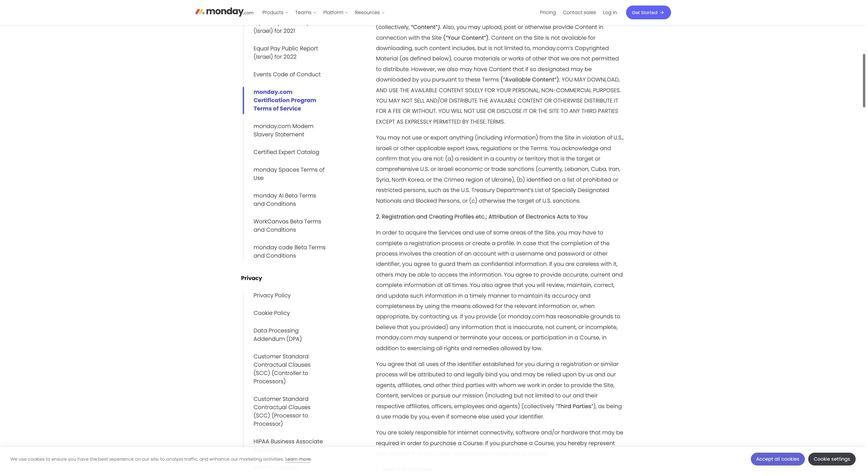 Task type: vqa. For each thing, say whether or not it's contained in the screenshot.
is
yes



Task type: describe. For each thing, give the bounding box(es) containing it.
(a)
[[445, 155, 454, 163]]

0 vertical spatial it
[[614, 97, 618, 105]]

to left these
[[459, 76, 464, 84]]

equal pay public report (israel) for 2021
[[254, 19, 318, 35]]

1 horizontal spatial available
[[490, 97, 516, 105]]

that right case at bottom
[[538, 240, 549, 248]]

registration inside the in order to acquire the services and use of some areas of the site, you may have to complete a registration process or create a profile. in case that the completion of the process involves the creation of an account with a username and password or other identifier, you agree to guard them as confidential information. if you are careless with it, others may be able to access the information. you agree to provide accurate, current and complete information at all times. you also agree that you will review, maintain, correct, and update such information in a timely manner to maintain its accuracy and completeness by using the means allowed for the relevant information or, when appropriate, by contacting us. if you provide (or monday.com has reasonable grounds to believe that you provided) any information that is inaccurate, not current, or incomplete, monday.com may suspend or terminate your access, or participation in a course, in addition to exercising all rights and remedies allowed by law.
[[409, 240, 441, 248]]

parties
[[573, 403, 592, 411]]

2 vertical spatial u.s.
[[543, 197, 551, 205]]

list containing products
[[259, 0, 388, 25]]

to inside you are solely responsible for internet connectivity, software and/or hardware that may be required in order to purchase a course. if you purchase a course, you hereby represent and warrant that you freely and voluntarily make this purchase.
[[423, 440, 429, 448]]

all down suspend
[[436, 345, 443, 353]]

that right warrant
[[412, 450, 423, 458]]

provide left (or
[[476, 313, 497, 321]]

you inside the you may not use or export anything (including information) from the site in violation of u.s., israeli or other applicable export laws, regulations or the terms. you acknowledge and confirm that you are not: (a) a resident in a country or territory that is the target or comprehensive u.s. or israeli economic or trade sanctions (currently, lebanon, cuba, iran, syria, north korea, or the crimea region of ukraine), (b) identified on a list of prohibited or restricted persons, such as the u.s. treasury department's list of specially designated nationals and blocked persons, or (c) otherwise the target of u.s. sanctions.
[[411, 155, 422, 163]]

the right using
[[441, 303, 450, 311]]

certified expert catalog
[[254, 148, 319, 156]]

to inside customer standard contractual clauses (scc)             (controller to processors)
[[303, 370, 308, 378]]

department's
[[496, 186, 534, 194]]

all inside button
[[775, 456, 780, 463]]

these
[[470, 118, 486, 126]]

the right acquire
[[428, 229, 437, 237]]

and up third
[[454, 371, 465, 379]]

the inside also, you may upload, post or otherwise provide content in connection with the site
[[421, 34, 430, 42]]

equal for equal pay public report (israel) for 2021
[[254, 19, 269, 26]]

you inside you are solely responsible for internet connectivity, software and/or hardware that may be required in order to purchase a course. if you purchase a course, you hereby represent and warrant that you freely and voluntarily make this purchase.
[[376, 429, 386, 437]]

agree up 'able'
[[414, 261, 430, 269]]

0 horizontal spatial israeli
[[376, 144, 392, 152]]

"),
[[592, 403, 597, 411]]

korea,
[[408, 176, 425, 184]]

or up confirm
[[393, 144, 399, 152]]

you down except
[[376, 134, 386, 142]]

mission
[[463, 392, 484, 400]]

parties
[[466, 382, 485, 390]]

course, inside the in order to acquire the services and use of some areas of the site, you may have to complete a registration process or create a profile. in case that the completion of the process involves the creation of an account with a username and password or other identifier, you agree to guard them as confidential information. if you are careless with it, others may be able to access the information. you agree to provide accurate, current and complete information at all times. you also agree that you will review, maintain, correct, and update such information in a timely manner to maintain its accuracy and completeness by using the means allowed for the relevant information or, when appropriate, by contacting us. if you provide (or monday.com has reasonable grounds to believe that you provided) any information that is inaccurate, not current, or incomplete, monday.com may suspend or terminate your access, or participation in a course, in addition to exercising all rights and remedies allowed by law.
[[580, 334, 600, 342]]

are inside content on the site is not available for downloading, such content includes, but is not limited to, monday.com's copyrighted material (as defined below), course materials or works of other that we are not permitted to distribute. however, we also may have content that if so designated may be downloaded by you pursuant to these terms
[[571, 55, 580, 63]]

with down profile.
[[498, 250, 509, 258]]

includes,
[[452, 44, 476, 52]]

and right the freely
[[452, 450, 463, 458]]

(including inside the you may not use or export anything (including information) from the site in violation of u.s., israeli or other applicable export laws, regulations or the terms. you acknowledge and confirm that you are not: (a) a resident in a country or territory that is the target or comprehensive u.s. or israeli economic or trade sanctions (currently, lebanon, cuba, iran, syria, north korea, or the crimea region of ukraine), (b) identified on a list of prohibited or restricted persons, such as the u.s. treasury department's list of specially designated nationals and blocked persons, or (c) otherwise the target of u.s. sanctions.
[[475, 134, 503, 142]]

1 horizontal spatial not
[[464, 107, 475, 115]]

expressly
[[405, 118, 432, 126]]

get started button
[[626, 6, 671, 19]]

a inside "), as being a use made by you, even if someone else used your identifier.
[[376, 413, 380, 421]]

suspend
[[428, 334, 452, 342]]

course
[[454, 55, 473, 63]]

our up "third"
[[562, 392, 572, 400]]

1 vertical spatial process
[[376, 250, 398, 258]]

(including inside you agree that all uses of the identifier established for you during a registration or similar process will be attributed to and legally bind you and may be relied upon by us and our agents, affiliates, and other third parties with whom we work in order to provide the site, content, services or pursue our mission (including but not limited to our and their respective affiliates, officers, employees and agents) (collectively "
[[485, 392, 513, 400]]

information up terminate
[[462, 324, 493, 332]]

the up (or
[[504, 303, 513, 311]]

(or
[[499, 313, 506, 321]]

and inside workcanvas beta terms and conditions
[[254, 226, 265, 234]]

to right site,
[[160, 456, 165, 463]]

are inside you are solely responsible for internet connectivity, software and/or hardware that may be required in order to purchase a course. if you purchase a course, you hereby represent and warrant that you freely and voluntarily make this purchase.
[[388, 429, 397, 437]]

(as
[[400, 55, 409, 63]]

or down the "reasonable" in the right of the page
[[578, 324, 584, 332]]

1 vertical spatial u.s.
[[461, 186, 470, 194]]

2 vertical spatial the
[[538, 107, 548, 115]]

photographs,
[[430, 13, 467, 21]]

a down internet
[[458, 440, 462, 448]]

(currently,
[[536, 165, 563, 173]]

and up used
[[486, 403, 497, 411]]

and down it,
[[612, 271, 623, 279]]

site inside the site may contain a variety of information, including (without limitation) information, data, text, software, photographs, graphics, video, messages or other materials (collectively,
[[387, 2, 397, 10]]

2 purchase from the left
[[501, 440, 528, 448]]

1 vertical spatial you
[[376, 97, 387, 105]]

monday for monday ai beta terms and conditions
[[254, 192, 277, 200]]

you up whom on the right of page
[[499, 371, 509, 379]]

as inside "), as being a use made by you, even if someone else used your identifier.
[[598, 403, 605, 411]]

may inside you are solely responsible for internet connectivity, software and/or hardware that may be required in order to purchase a course. if you purchase a course, you hereby represent and warrant that you freely and voluntarily make this purchase.
[[602, 429, 615, 437]]

not up 'monday.com's'
[[551, 34, 560, 42]]

conditions for ai
[[266, 200, 296, 208]]

to down upon
[[564, 382, 570, 390]]

may inside you agree that all uses of the identifier established for you during a registration or similar process will be attributed to and legally bind you and may be relied upon by us and our agents, affiliates, and other third parties with whom we work in order to provide the site, content, services or pursue our mission (including but not limited to our and their respective affiliates, officers, employees and agents) (collectively "
[[523, 371, 536, 379]]

(israel) for equal pay public report (israel) for 2021
[[254, 27, 273, 35]]

1 vertical spatial the
[[479, 97, 488, 105]]

privacy for privacy policy
[[254, 292, 273, 300]]

1 vertical spatial may
[[389, 97, 400, 105]]

hereby
[[568, 440, 587, 448]]

"), as being a use made by you, even if someone else used your identifier.
[[376, 403, 622, 421]]

beta inside workcanvas beta terms and conditions
[[290, 218, 303, 226]]

the inside content on the site is not available for downloading, such content includes, but is not limited to, monday.com's copyrighted material (as defined below), course materials or works of other that we are not permitted to distribute. however, we also may have content that if so designated may be downloaded by you pursuant to these terms
[[524, 34, 533, 42]]

law.
[[532, 345, 543, 353]]

purchase.
[[523, 450, 550, 458]]

0 vertical spatial not
[[402, 97, 413, 105]]

("your
[[443, 34, 460, 42]]

connection
[[376, 34, 407, 42]]

other inside the in order to acquire the services and use of some areas of the site, you may have to complete a registration process or create a profile. in case that the completion of the process involves the creation of an account with a username and password or other identifier, you agree to guard them as confidential information. if you are careless with it, others may be able to access the information. you agree to provide accurate, current and complete information at all times. you also agree that you will review, maintain, correct, and update such information in a timely manner to maintain its accuracy and completeness by using the means allowed for the relevant information or, when appropriate, by contacting us. if you provide (or monday.com has reasonable grounds to believe that you provided) any information that is inaccurate, not current, or incomplete, monday.com may suspend or terminate your access, or participation in a course, in addition to exercising all rights and remedies allowed by law.
[[593, 250, 608, 258]]

0 vertical spatial export
[[431, 134, 448, 142]]

any
[[570, 107, 580, 115]]

terms inside workcanvas beta terms and conditions
[[304, 218, 321, 226]]

1 horizontal spatial israeli
[[438, 165, 454, 173]]

all inside you agree that all uses of the identifier established for you during a registration or similar process will be attributed to and legally bind you and may be relied upon by us and our agents, affiliates, and other third parties with whom we work in order to provide the site, content, services or pursue our mission (including but not limited to our and their respective affiliates, officers, employees and agents) (collectively "
[[418, 361, 425, 369]]

site inside the you may not use or export anything (including information) from the site in violation of u.s., israeli or other applicable export laws, regulations or the terms. you acknowledge and confirm that you are not: (a) a resident in a country or territory that is the target or comprehensive u.s. or israeli economic or trade sanctions (currently, lebanon, cuba, iran, syria, north korea, or the crimea region of ukraine), (b) identified on a list of prohibited or restricted persons, such as the u.s. treasury department's list of specially designated nationals and blocked persons, or (c) otherwise the target of u.s. sanctions.
[[565, 134, 575, 142]]

maintain
[[518, 292, 543, 300]]

0 horizontal spatial in
[[376, 229, 381, 237]]

a down profile.
[[511, 250, 514, 258]]

accept all cookies button
[[751, 453, 805, 466]]

0 horizontal spatial if
[[460, 313, 463, 321]]

you right acts
[[578, 213, 588, 221]]

may up completion
[[569, 229, 581, 237]]

the up their
[[593, 382, 602, 390]]

you down involves on the left bottom of the page
[[402, 261, 412, 269]]

0 vertical spatial we
[[561, 55, 569, 63]]

clauses for (processor
[[288, 404, 311, 412]]

all right at
[[445, 282, 451, 290]]

order inside you agree that all uses of the identifier established for you during a registration or similar process will be attributed to and legally bind you and may be relied upon by us and our agents, affiliates, and other third parties with whom we work in order to provide the site, content, services or pursue our mission (including but not limited to our and their respective affiliates, officers, employees and agents) (collectively "
[[548, 382, 563, 390]]

use inside the in order to acquire the services and use of some areas of the site, you may have to complete a registration process or create a profile. in case that the completion of the process involves the creation of an account with a username and password or other identifier, you agree to guard them as confidential information. if you are careless with it, others may be able to access the information. you agree to provide accurate, current and complete information at all times. you also agree that you will review, maintain, correct, and update such information in a timely manner to maintain its accuracy and completeness by using the means allowed for the relevant information or, when appropriate, by contacting us. if you provide (or monday.com has reasonable grounds to believe that you provided) any information that is inaccurate, not current, or incomplete, monday.com may suspend or terminate your access, or participation in a course, in addition to exercising all rights and remedies allowed by law.
[[475, 229, 485, 237]]

spaces
[[279, 166, 299, 174]]

0 vertical spatial use
[[389, 86, 399, 94]]

during
[[536, 361, 554, 369]]

to inside the customer standard contractual clauses (scc) (processor to processor)
[[303, 412, 308, 420]]

pay for 2022
[[270, 44, 280, 52]]

terms.
[[531, 144, 548, 152]]

may up commercial
[[571, 65, 583, 73]]

a down current,
[[575, 334, 578, 342]]

or up "sanctions"
[[518, 155, 524, 163]]

but inside content on the site is not available for downloading, such content includes, but is not limited to, monday.com's copyrighted material (as defined below), course materials or works of other that we are not permitted to distribute. however, we also may have content that if so designated may be downloaded by you pursuant to these terms
[[478, 44, 487, 52]]

by left using
[[417, 303, 423, 311]]

the down the information)
[[520, 144, 529, 152]]

may down course
[[460, 65, 472, 73]]

with left it,
[[601, 261, 612, 269]]

you left during
[[525, 361, 535, 369]]

site, inside the in order to acquire the services and use of some areas of the site, you may have to complete a registration process or create a profile. in case that the completion of the process involves the creation of an account with a username and password or other identifier, you agree to guard them as confidential information. if you are careless with it, others may be able to access the information. you agree to provide accurate, current and complete information at all times. you also agree that you will review, maintain, correct, and update such information in a timely manner to maintain its accuracy and completeness by using the means allowed for the relevant information or, when appropriate, by contacting us. if you provide (or monday.com has reasonable grounds to believe that you provided) any information that is inaccurate, not current, or incomplete, monday.com may suspend or terminate your access, or participation in a course, in addition to exercising all rights and remedies allowed by law.
[[545, 229, 556, 237]]

reasonable
[[558, 313, 589, 321]]

such inside the you may not use or export anything (including information) from the site in violation of u.s., israeli or other applicable export laws, regulations or the terms. you acknowledge and confirm that you are not: (a) a resident in a country or territory that is the target or comprehensive u.s. or israeli economic or trade sanctions (currently, lebanon, cuba, iran, syria, north korea, or the crimea region of ukraine), (b) identified on a list of prohibited or restricted persons, such as the u.s. treasury department's list of specially designated nationals and blocked persons, or (c) otherwise the target of u.s. sanctions.
[[428, 186, 441, 194]]

2 distribute from the left
[[584, 97, 613, 105]]

of inside monday spaces terms of use
[[319, 166, 325, 174]]

terms inside monday.com certification program terms of service
[[254, 105, 272, 113]]

in down times.
[[458, 292, 463, 300]]

provide up review,
[[541, 271, 561, 279]]

sell
[[414, 97, 425, 105]]

0 horizontal spatial u.s.
[[420, 165, 429, 173]]

0 vertical spatial available
[[411, 86, 437, 94]]

the right completion
[[601, 240, 610, 248]]

terminate
[[460, 334, 487, 342]]

that up represent
[[590, 429, 601, 437]]

the down department's
[[507, 197, 516, 205]]

to up careless
[[598, 229, 603, 237]]

will inside you agree that all uses of the identifier established for you during a registration or similar process will be attributed to and legally bind you and may be relied upon by us and our agents, affiliates, and other third parties with whom we work in order to provide the site, content, services or pursue our mission (including but not limited to our and their respective affiliates, officers, employees and agents) (collectively "
[[399, 371, 408, 379]]

ukraine),
[[492, 176, 515, 184]]

distribute.
[[383, 65, 410, 73]]

completeness
[[376, 303, 415, 311]]

access,
[[503, 334, 523, 342]]

that down (or
[[495, 324, 506, 332]]

other inside you agree that all uses of the identifier established for you during a registration or similar process will be attributed to and legally bind you and may be relied upon by us and our agents, affiliates, and other third parties with whom we work in order to provide the site, content, services or pursue our mission (including but not limited to our and their respective affiliates, officers, employees and agents) (collectively "
[[436, 382, 450, 390]]

agree up manner
[[495, 282, 511, 290]]

and down profiles
[[463, 229, 474, 237]]

to down the material
[[376, 65, 382, 73]]

rights
[[444, 345, 459, 353]]

or up the applicable
[[424, 134, 429, 142]]

1 horizontal spatial in
[[517, 240, 522, 248]]

analyze
[[166, 456, 183, 463]]

the down them
[[459, 271, 468, 279]]

monday.com modern slavery statement
[[254, 122, 314, 139]]

("available
[[501, 76, 531, 84]]

course, inside you are solely responsible for internet connectivity, software and/or hardware that may be required in order to purchase a course. if you purchase a course, you hereby represent and warrant that you freely and voluntarily make this purchase.
[[534, 440, 555, 448]]

of inside monday.com certification program terms of service
[[273, 105, 279, 113]]

may inside the site may contain a variety of information, including (without limitation) information, data, text, software, photographs, graphics, video, messages or other materials (collectively,
[[399, 2, 411, 10]]

permitted
[[592, 55, 619, 63]]

and up the when
[[580, 292, 591, 300]]

even
[[432, 413, 445, 421]]

for inside equal pay public report (israel) for 2022
[[275, 53, 282, 61]]

not down copyrighted
[[581, 55, 590, 63]]

laws,
[[466, 144, 479, 152]]

pay for 2021
[[270, 19, 280, 26]]

products
[[262, 9, 284, 16]]

1 vertical spatial we
[[438, 65, 446, 73]]

or up cuba, at the top right of the page
[[595, 155, 601, 163]]

and up parties
[[573, 392, 584, 400]]

in inside you are solely responsible for internet connectivity, software and/or hardware that may be required in order to purchase a course. if you purchase a course, you hereby represent and warrant that you freely and voluntarily make this purchase.
[[401, 440, 405, 448]]

limited inside you agree that all uses of the identifier established for you during a registration or similar process will be attributed to and legally bind you and may be relied upon by us and our agents, affiliates, and other third parties with whom we work in order to provide the site, content, services or pursue our mission (including but not limited to our and their respective affiliates, officers, employees and agents) (collectively "
[[535, 392, 554, 400]]

and down terminate
[[461, 345, 472, 353]]

you inside dialog
[[68, 456, 76, 463]]

case
[[523, 240, 536, 248]]

a right the (a)
[[455, 155, 459, 163]]

by inside you agree that all uses of the identifier established for you during a registration or similar process will be attributed to and legally bind you and may be relied upon by us and our agents, affiliates, and other third parties with whom we work in order to provide the site, content, services or pursue our mission (including but not limited to our and their respective affiliates, officers, employees and agents) (collectively "
[[578, 371, 585, 379]]

including
[[502, 2, 527, 10]]

your inside the in order to acquire the services and use of some areas of the site, you may have to complete a registration process or create a profile. in case that the completion of the process involves the creation of an account with a username and password or other identifier, you agree to guard them as confidential information. if you are careless with it, others may be able to access the information. you agree to provide accurate, current and complete information at all times. you also agree that you will review, maintain, correct, and update such information in a timely manner to maintain its accuracy and completeness by using the means allowed for the relevant information or, when appropriate, by contacting us. if you provide (or monday.com has reasonable grounds to believe that you provided) any information that is inaccurate, not current, or incomplete, monday.com may suspend or terminate your access, or participation in a course, in addition to exercising all rights and remedies allowed by law.
[[489, 334, 501, 342]]

2 information, from the left
[[582, 2, 614, 10]]

region
[[466, 176, 483, 184]]

provide inside also, you may upload, post or otherwise provide content in connection with the site
[[553, 23, 574, 31]]

our right enhance
[[231, 456, 238, 463]]

persons,
[[404, 186, 426, 194]]

or left site on the top right of the page
[[529, 107, 537, 115]]

in up acknowledge in the top of the page
[[576, 134, 581, 142]]

your inside "), as being a use made by you, even if someone else used your identifier.
[[506, 413, 518, 421]]

1 horizontal spatial you
[[439, 107, 450, 115]]

you down from
[[550, 144, 560, 152]]

the up lebanon,
[[566, 155, 575, 163]]

information up has at the bottom right of page
[[539, 303, 570, 311]]

monday.com for program
[[254, 88, 293, 96]]

by left contacting
[[411, 313, 418, 321]]

1 horizontal spatial target
[[577, 155, 594, 163]]

0 vertical spatial may
[[575, 76, 586, 84]]

of inside you agree that all uses of the identifier established for you during a registration or similar process will be attributed to and legally bind you and may be relied upon by us and our agents, affiliates, and other third parties with whom we work in order to provide the site, content, services or pursue our mission (including but not limited to our and their respective affiliates, officers, employees and agents) (collectively "
[[440, 361, 446, 369]]

events code of conduct
[[254, 70, 321, 78]]

0 horizontal spatial allowed
[[472, 303, 494, 311]]

participation
[[532, 334, 567, 342]]

to up third
[[447, 371, 452, 379]]

monday spaces terms of use
[[254, 166, 325, 182]]

agree inside you agree that all uses of the identifier established for you during a registration or similar process will be attributed to and legally bind you and may be relied upon by us and our agents, affiliates, and other third parties with whom we work in order to provide the site, content, services or pursue our mission (including but not limited to our and their respective affiliates, officers, employees and agents) (collectively "
[[388, 361, 404, 369]]

not down also, you may upload, post or otherwise provide content in connection with the site
[[494, 44, 503, 52]]

u.s.,
[[614, 134, 624, 142]]

conduct
[[297, 70, 321, 78]]

to left guard
[[432, 261, 437, 269]]

the right from
[[554, 134, 563, 142]]

the right involves on the left bottom of the page
[[423, 250, 432, 258]]

acts
[[557, 213, 569, 221]]

blocked
[[416, 197, 437, 205]]

you up timely
[[470, 282, 480, 290]]

beta for ai
[[285, 192, 298, 200]]

and right us
[[595, 371, 606, 379]]

and left update
[[376, 292, 387, 300]]

to right 'able'
[[431, 271, 437, 279]]

country
[[496, 155, 517, 163]]

identifier,
[[376, 261, 401, 269]]

and inside monday code beta terms and conditions
[[254, 252, 265, 260]]

beta for code
[[295, 244, 307, 252]]

on inside content on the site is not available for downloading, such content includes, but is not limited to, monday.com's copyrighted material (as defined below), course materials or works of other that we are not permitted to distribute. however, we also may have content that if so designated may be downloaded by you pursuant to these terms
[[515, 34, 522, 42]]

1 distribute from the left
[[449, 97, 478, 105]]

you left provided)
[[410, 324, 420, 332]]

use inside "), as being a use made by you, even if someone else used your identifier.
[[381, 413, 391, 421]]

correct,
[[594, 282, 615, 290]]

use inside the you may not use or export anything (including information) from the site in violation of u.s., israeli or other applicable export laws, regulations or the terms. you acknowledge and confirm that you are not: (a) a resident in a country or territory that is the target or comprehensive u.s. or israeli economic or trade sanctions (currently, lebanon, cuba, iran, syria, north korea, or the crimea region of ukraine), (b) identified on a list of prohibited or restricted persons, such as the u.s. treasury department's list of specially designated nationals and blocked persons, or (c) otherwise the target of u.s. sanctions.
[[412, 134, 422, 142]]

create
[[472, 240, 490, 248]]

or up the an
[[465, 240, 471, 248]]

our down third
[[452, 392, 461, 400]]

a left list
[[562, 176, 566, 184]]

a
[[388, 107, 392, 115]]

addition
[[376, 345, 399, 353]]

able
[[417, 271, 430, 279]]

addendum
[[254, 335, 285, 343]]

1 complete from the top
[[376, 240, 403, 248]]

0 horizontal spatial the
[[400, 86, 409, 94]]

or up careless
[[586, 250, 592, 258]]

restricted
[[376, 186, 402, 194]]

monday.com certification program terms of service
[[254, 88, 316, 113]]

below),
[[433, 55, 452, 63]]

to left acquire
[[399, 229, 404, 237]]

be down during
[[537, 371, 544, 379]]

and up whom on the right of page
[[511, 371, 522, 379]]

third
[[452, 382, 464, 390]]

to
[[561, 107, 568, 115]]

identified
[[527, 176, 552, 184]]

the up case at bottom
[[534, 229, 543, 237]]

2 vertical spatial content
[[489, 65, 511, 73]]

otherwise inside the you may not use or export anything (including information) from the site in violation of u.s., israeli or other applicable export laws, regulations or the terms. you acknowledge and confirm that you are not: (a) a resident in a country or territory that is the target or comprehensive u.s. or israeli economic or trade sanctions (currently, lebanon, cuba, iran, syria, north korea, or the crimea region of ukraine), (b) identified on a list of prohibited or restricted persons, such as the u.s. treasury department's list of specially designated nationals and blocked persons, or (c) otherwise the target of u.s. sanctions.
[[479, 197, 505, 205]]

the left crimea
[[433, 176, 442, 184]]

on inside the you may not use or export anything (including information) from the site in violation of u.s., israeli or other applicable export laws, regulations or the terms. you acknowledge and confirm that you are not: (a) a resident in a country or territory that is the target or comprehensive u.s. or israeli economic or trade sanctions (currently, lebanon, cuba, iran, syria, north korea, or the crimea region of ukraine), (b) identified on a list of prohibited or restricted persons, such as the u.s. treasury department's list of specially designated nationals and blocked persons, or (c) otherwise the target of u.s. sanctions.
[[554, 176, 561, 184]]

is up 'monday.com's'
[[545, 34, 550, 42]]

or down non-
[[544, 97, 552, 105]]

anything
[[449, 134, 474, 142]]

by inside "), as being a use made by you, even if someone else used your identifier.
[[411, 413, 417, 421]]

we inside you agree that all uses of the identifier established for you during a registration or similar process will be attributed to and legally bind you and may be relied upon by us and our agents, affiliates, and other third parties with whom we work in order to provide the site, content, services or pursue our mission (including but not limited to our and their respective affiliates, officers, employees and agents) (collectively "
[[518, 382, 526, 390]]

0 vertical spatial content
[[439, 86, 464, 94]]

(scc) for processor)
[[254, 412, 270, 420]]

be inside content on the site is not available for downloading, such content includes, but is not limited to, monday.com's copyrighted material (as defined below), course materials or works of other that we are not permitted to distribute. however, we also may have content that if so designated may be downloaded by you pursuant to these terms
[[585, 65, 592, 73]]

disclose
[[497, 107, 522, 115]]

of inside content on the site is not available for downloading, such content includes, but is not limited to, monday.com's copyrighted material (as defined below), course materials or works of other that we are not permitted to distribute. however, we also may have content that if so designated may be downloaded by you pursuant to these terms
[[526, 55, 531, 63]]

persons,
[[439, 197, 461, 205]]

privacy button
[[241, 274, 269, 282]]

relied
[[546, 371, 561, 379]]

1 horizontal spatial information.
[[515, 261, 548, 269]]

2.
[[376, 213, 380, 221]]

means
[[452, 303, 471, 311]]

on inside dialog
[[135, 456, 141, 463]]

order inside you are solely responsible for internet connectivity, software and/or hardware that may be required in order to purchase a course. if you purchase a course, you hereby represent and warrant that you freely and voluntarily make this purchase.
[[407, 440, 422, 448]]

content"). for ("your content").
[[462, 34, 490, 42]]

other inside the you may not use or export anything (including information) from the site in violation of u.s., israeli or other applicable export laws, regulations or the terms. you acknowledge and confirm that you are not: (a) a resident in a country or territory that is the target or comprehensive u.s. or israeli economic or trade sanctions (currently, lebanon, cuba, iran, syria, north korea, or the crimea region of ukraine), (b) identified on a list of prohibited or restricted persons, such as the u.s. treasury department's list of specially designated nationals and blocked persons, or (c) otherwise the target of u.s. sanctions.
[[400, 144, 415, 152]]

terms.
[[487, 118, 505, 126]]

1 vertical spatial allowed
[[501, 345, 522, 353]]

software,
[[404, 13, 429, 21]]

code
[[279, 244, 293, 252]]

bind
[[485, 371, 498, 379]]

in inside log in link
[[613, 9, 617, 16]]

2 horizontal spatial you
[[562, 76, 573, 84]]

accept
[[757, 456, 773, 463]]

0 horizontal spatial for
[[376, 107, 386, 115]]

or inside the site may contain a variety of information, including (without limitation) information, data, text, software, photographs, graphics, video, messages or other materials (collectively,
[[543, 13, 548, 21]]

to up the "
[[555, 392, 561, 400]]

policy for cookie policy
[[274, 309, 290, 317]]

may inside the you may not use or export anything (including information) from the site in violation of u.s., israeli or other applicable export laws, regulations or the terms. you acknowledge and confirm that you are not: (a) a resident in a country or territory that is the target or comprehensive u.s. or israeli economic or trade sanctions (currently, lebanon, cuba, iran, syria, north korea, or the crimea region of ukraine), (b) identified on a list of prohibited or restricted persons, such as the u.s. treasury department's list of specially designated nationals and blocked persons, or (c) otherwise the target of u.s. sanctions.
[[388, 134, 400, 142]]

processing
[[269, 327, 299, 335]]

in inside you agree that all uses of the identifier established for you during a registration or similar process will be attributed to and legally bind you and may be relied upon by us and our agents, affiliates, and other third parties with whom we work in order to provide the site, content, services or pursue our mission (including but not limited to our and their respective affiliates, officers, employees and agents) (collectively "
[[541, 382, 546, 390]]

you inside content on the site is not available for downloading, such content includes, but is not limited to, monday.com's copyrighted material (as defined below), course materials or works of other that we are not permitted to distribute. however, we also may have content that if so designated may be downloaded by you pursuant to these terms
[[421, 76, 431, 84]]

us
[[587, 371, 593, 379]]

0 horizontal spatial target
[[517, 197, 534, 205]]

confidential
[[481, 261, 514, 269]]

hardware
[[562, 429, 588, 437]]

a inside you agree that all uses of the identifier established for you during a registration or similar process will be attributed to and legally bind you and may be relied upon by us and our agents, affiliates, and other third parties with whom we work in order to provide the site, content, services or pursue our mission (including but not limited to our and their respective affiliates, officers, employees and agents) (collectively "
[[556, 361, 559, 369]]

is down also, you may upload, post or otherwise provide content in connection with the site
[[488, 44, 492, 52]]

you down "password"
[[554, 261, 564, 269]]

or right korea, at the top
[[426, 176, 432, 184]]

0 vertical spatial for
[[485, 86, 495, 94]]

are inside the you may not use or export anything (including information) from the site in violation of u.s., israeli or other applicable export laws, regulations or the terms. you acknowledge and confirm that you are not: (a) a resident in a country or territory that is the target or comprehensive u.s. or israeli economic or trade sanctions (currently, lebanon, cuba, iran, syria, north korea, or the crimea region of ukraine), (b) identified on a list of prohibited or restricted persons, such as the u.s. treasury department's list of specially designated nationals and blocked persons, or (c) otherwise the target of u.s. sanctions.
[[423, 155, 432, 163]]

cookie for cookie policy
[[254, 309, 273, 317]]

hipaa
[[254, 438, 269, 446]]

a down software
[[529, 440, 533, 448]]

also inside the in order to acquire the services and use of some areas of the site, you may have to complete a registration process or create a profile. in case that the completion of the process involves the creation of an account with a username and password or other identifier, you agree to guard them as confidential information. if you are careless with it, others may be able to access the information. you agree to provide accurate, current and complete information at all times. you also agree that you will review, maintain, correct, and update such information in a timely manner to maintain its accuracy and completeness by using the means allowed for the relevant information or, when appropriate, by contacting us. if you provide (or monday.com has reasonable grounds to believe that you provided) any information that is inaccurate, not current, or incomplete, monday.com may suspend or terminate your access, or participation in a course, in addition to exercising all rights and remedies allowed by law.
[[482, 282, 493, 290]]



Task type: locate. For each thing, give the bounding box(es) containing it.
may down as
[[388, 134, 400, 142]]

(scc) inside the customer standard contractual clauses (scc) (processor to processor)
[[254, 412, 270, 420]]

your
[[497, 86, 511, 94]]

0 vertical spatial order
[[382, 229, 397, 237]]

1 horizontal spatial if
[[525, 65, 529, 73]]

or down any
[[453, 334, 459, 342]]

clauses for (controller
[[288, 361, 311, 369]]

0 vertical spatial complete
[[376, 240, 403, 248]]

limitation)
[[552, 2, 580, 10]]

expert
[[279, 148, 295, 156]]

contractual for (processor
[[254, 404, 287, 412]]

2 customer from the top
[[254, 396, 281, 404]]

1 contractual from the top
[[254, 361, 287, 369]]

customer for (controller
[[254, 353, 281, 361]]

1 pay from the top
[[270, 19, 280, 26]]

may up commercial
[[575, 76, 586, 84]]

public for 2022
[[282, 44, 298, 52]]

(scc) for processors)
[[254, 370, 270, 378]]

the left site on the top right of the page
[[538, 107, 548, 115]]

equal up the events
[[254, 44, 269, 52]]

0 horizontal spatial cookie
[[254, 309, 273, 317]]

and down violation
[[600, 144, 611, 152]]

using
[[425, 303, 440, 311]]

1 vertical spatial but
[[514, 392, 523, 400]]

1 vertical spatial policy
[[274, 309, 290, 317]]

provide inside you agree that all uses of the identifier established for you during a registration or similar process will be attributed to and legally bind you and may be relied upon by us and our agents, affiliates, and other third parties with whom we work in order to provide the site, content, services or pursue our mission (including but not limited to our and their respective affiliates, officers, employees and agents) (collectively "
[[571, 382, 592, 390]]

1 monday from the top
[[254, 166, 277, 174]]

pricing link
[[537, 7, 560, 18]]

list
[[259, 0, 388, 25]]

0 vertical spatial monday
[[254, 166, 277, 174]]

and down attributed at the bottom
[[423, 382, 434, 390]]

2 horizontal spatial order
[[548, 382, 563, 390]]

appropriate,
[[376, 313, 410, 321]]

public inside equal pay public report (israel) for 2022
[[282, 44, 298, 52]]

you up permitted
[[439, 107, 450, 115]]

otherwise inside also, you may upload, post or otherwise provide content in connection with the site
[[525, 23, 551, 31]]

1 horizontal spatial content
[[518, 97, 543, 105]]

(processor
[[272, 412, 301, 420]]

be left 'able'
[[409, 271, 416, 279]]

or left works
[[501, 55, 507, 63]]

1 horizontal spatial as
[[473, 261, 480, 269]]

also, you may upload, post or otherwise provide content in connection with the site
[[376, 23, 604, 42]]

have inside content on the site is not available for downloading, such content includes, but is not limited to, monday.com's copyrighted material (as defined below), course materials or works of other that we are not permitted to distribute. however, we also may have content that if so designated may be downloaded by you pursuant to these terms
[[474, 65, 488, 73]]

by inside content on the site is not available for downloading, such content includes, but is not limited to, monday.com's copyrighted material (as defined below), course materials or works of other that we are not permitted to distribute. however, we also may have content that if so designated may be downloaded by you pursuant to these terms
[[412, 76, 419, 84]]

hotline
[[254, 1, 273, 9]]

main element
[[259, 0, 671, 25]]

you up maintain
[[525, 282, 535, 290]]

1 horizontal spatial cookie
[[814, 456, 830, 463]]

by left law.
[[524, 345, 531, 353]]

solely
[[465, 86, 483, 94]]

north
[[392, 176, 407, 184]]

monday.com reporting hotline
[[254, 0, 319, 9]]

1 horizontal spatial purchase
[[501, 440, 528, 448]]

to up maintain
[[534, 271, 539, 279]]

profile.
[[497, 240, 515, 248]]

clauses up (controller
[[288, 361, 311, 369]]

to right addition
[[400, 345, 406, 353]]

2 horizontal spatial if
[[549, 261, 552, 269]]

2 horizontal spatial the
[[538, 107, 548, 115]]

platform link
[[320, 7, 352, 18]]

target
[[577, 155, 594, 163], [517, 197, 534, 205]]

2 complete from the top
[[376, 282, 403, 290]]

registration down acquire
[[409, 240, 441, 248]]

or inside also, you may upload, post or otherwise provide content in connection with the site
[[518, 23, 523, 31]]

with down "content").
[[409, 34, 420, 42]]

conditions inside workcanvas beta terms and conditions
[[266, 226, 296, 234]]

pay inside equal pay public report (israel) for 2021
[[270, 19, 280, 26]]

in down solely
[[401, 440, 405, 448]]

information down at
[[425, 292, 457, 300]]

these
[[466, 76, 481, 84]]

standard inside customer standard contractual clauses (scc)             (controller to processors)
[[283, 353, 309, 361]]

for inside equal pay public report (israel) for 2021
[[275, 27, 282, 35]]

areas
[[510, 229, 526, 237]]

1 (scc) from the top
[[254, 370, 270, 378]]

1 vertical spatial export
[[447, 144, 465, 152]]

2 (israel) from the top
[[254, 53, 273, 61]]

0 horizontal spatial otherwise
[[479, 197, 505, 205]]

for inside you agree that all uses of the identifier established for you during a registration or similar process will be attributed to and legally bind you and may be relied upon by us and our agents, affiliates, and other third parties with whom we work in order to provide the site, content, services or pursue our mission (including but not limited to our and their respective affiliates, officers, employees and agents) (collectively "
[[516, 361, 523, 369]]

1 horizontal spatial use
[[477, 107, 486, 115]]

1 vertical spatial it
[[524, 107, 528, 115]]

course, down "and/or"
[[534, 440, 555, 448]]

the
[[421, 34, 430, 42], [524, 34, 533, 42], [554, 134, 563, 142], [520, 144, 529, 152], [566, 155, 575, 163], [433, 176, 442, 184], [451, 186, 460, 194], [507, 197, 516, 205], [428, 229, 437, 237], [534, 229, 543, 237], [551, 240, 560, 248], [601, 240, 610, 248], [423, 250, 432, 258], [459, 271, 468, 279], [441, 303, 450, 311], [504, 303, 513, 311], [447, 361, 456, 369], [593, 382, 602, 390], [90, 456, 97, 463]]

you inside also, you may upload, post or otherwise provide content in connection with the site
[[457, 23, 467, 31]]

cookie left settings
[[814, 456, 830, 463]]

not
[[551, 34, 560, 42], [494, 44, 503, 52], [581, 55, 590, 63], [402, 134, 411, 142], [546, 324, 555, 332], [525, 392, 534, 400]]

0 horizontal spatial registration
[[409, 240, 441, 248]]

0 vertical spatial course,
[[580, 334, 600, 342]]

in inside also, you may upload, post or otherwise provide content in connection with the site
[[599, 23, 604, 31]]

such up defined
[[415, 44, 428, 52]]

export down anything
[[447, 144, 465, 152]]

may
[[399, 2, 411, 10], [468, 23, 481, 31], [460, 65, 472, 73], [571, 65, 583, 73], [388, 134, 400, 142], [569, 229, 581, 237], [395, 271, 407, 279], [414, 334, 427, 342], [523, 371, 536, 379], [602, 429, 615, 437]]

1 information, from the left
[[467, 2, 500, 10]]

1 vertical spatial contractual
[[254, 404, 287, 412]]

cookies for use
[[28, 456, 45, 463]]

the down "content").
[[421, 34, 430, 42]]

1 horizontal spatial cookies
[[782, 456, 800, 463]]

site inside content on the site is not available for downloading, such content includes, but is not limited to, monday.com's copyrighted material (as defined below), course materials or works of other that we are not permitted to distribute. however, we also may have content that if so designated may be downloaded by you pursuant to these terms
[[534, 34, 544, 42]]

1 vertical spatial public
[[282, 44, 298, 52]]

(scc) up the processors)
[[254, 370, 270, 378]]

cookie inside "link"
[[254, 309, 273, 317]]

0 vertical spatial process
[[442, 240, 464, 248]]

(scc) inside customer standard contractual clauses (scc)             (controller to processors)
[[254, 370, 270, 378]]

0 horizontal spatial but
[[478, 44, 487, 52]]

1 vertical spatial if
[[460, 313, 463, 321]]

target down department's
[[517, 197, 534, 205]]

public for 2021
[[282, 19, 298, 26]]

otherwise down treasury
[[479, 197, 505, 205]]

will inside the in order to acquire the services and use of some areas of the site, you may have to complete a registration process or create a profile. in case that the completion of the process involves the creation of an account with a username and password or other identifier, you agree to guard them as confidential information. if you are careless with it, others may be able to access the information. you agree to provide accurate, current and complete information at all times. you also agree that you will review, maintain, correct, and update such information in a timely manner to maintain its accuracy and completeness by using the means allowed for the relevant information or, when appropriate, by contacting us. if you provide (or monday.com has reasonable grounds to believe that you provided) any information that is inaccurate, not current, or incomplete, monday.com may suspend or terminate your access, or participation in a course, in addition to exercising all rights and remedies allowed by law.
[[537, 282, 545, 290]]

with inside you agree that all uses of the identifier established for you during a registration or similar process will be attributed to and legally bind you and may be relied upon by us and our agents, affiliates, and other third parties with whom we work in order to provide the site, content, services or pursue our mission (including but not limited to our and their respective affiliates, officers, employees and agents) (collectively "
[[486, 382, 498, 390]]

not inside the in order to acquire the services and use of some areas of the site, you may have to complete a registration process or create a profile. in case that the completion of the process involves the creation of an account with a username and password or other identifier, you agree to guard them as confidential information. if you are careless with it, others may be able to access the information. you agree to provide accurate, current and complete information at all times. you also agree that you will review, maintain, correct, and update such information in a timely manner to maintain its accuracy and completeness by using the means allowed for the relevant information or, when appropriate, by contacting us. if you provide (or monday.com has reasonable grounds to believe that you provided) any information that is inaccurate, not current, or incomplete, monday.com may suspend or terminate your access, or participation in a course, in addition to exercising all rights and remedies allowed by law.
[[546, 324, 555, 332]]

3 conditions from the top
[[266, 252, 296, 260]]

site up 'monday.com's'
[[534, 34, 544, 42]]

not inside the you may not use or export anything (including information) from the site in violation of u.s., israeli or other applicable export laws, regulations or the terms. you acknowledge and confirm that you are not: (a) a resident in a country or territory that is the target or comprehensive u.s. or israeli economic or trade sanctions (currently, lebanon, cuba, iran, syria, north korea, or the crimea region of ukraine), (b) identified on a list of prohibited or restricted persons, such as the u.s. treasury department's list of specially designated nationals and blocked persons, or (c) otherwise the target of u.s. sanctions.
[[402, 134, 411, 142]]

as inside the you may not use or export anything (including information) from the site in violation of u.s., israeli or other applicable export laws, regulations or the terms. you acknowledge and confirm that you are not: (a) a resident in a country or territory that is the target or comprehensive u.s. or israeli economic or trade sanctions (currently, lebanon, cuba, iran, syria, north korea, or the crimea region of ukraine), (b) identified on a list of prohibited or restricted persons, such as the u.s. treasury department's list of specially designated nationals and blocked persons, or (c) otherwise the target of u.s. sanctions.
[[443, 186, 449, 194]]

creation
[[433, 250, 456, 258]]

monday.com down relevant
[[508, 313, 545, 321]]

(without
[[528, 2, 551, 10]]

territory
[[525, 155, 546, 163]]

0 vertical spatial report
[[300, 19, 318, 26]]

you down addition
[[376, 361, 386, 369]]

contractual for (controller
[[254, 361, 287, 369]]

is up (currently,
[[561, 155, 565, 163]]

events
[[254, 70, 271, 78]]

certified
[[254, 148, 277, 156]]

0 horizontal spatial will
[[399, 371, 408, 379]]

2 public from the top
[[282, 44, 298, 52]]

slavery
[[254, 131, 274, 139]]

as inside the in order to acquire the services and use of some areas of the site, you may have to complete a registration process or create a profile. in case that the completion of the process involves the creation of an account with a username and password or other identifier, you agree to guard them as confidential information. if you are careless with it, others may be able to access the information. you agree to provide accurate, current and complete information at all times. you also agree that you will review, maintain, correct, and update such information in a timely manner to maintain its accuracy and completeness by using the means allowed for the relevant information or, when appropriate, by contacting us. if you provide (or monday.com has reasonable grounds to believe that you provided) any information that is inaccurate, not current, or incomplete, monday.com may suspend or terminate your access, or participation in a course, in addition to exercising all rights and remedies allowed by law.
[[473, 261, 480, 269]]

monday.com for hotline
[[254, 0, 291, 1]]

1 vertical spatial (including
[[485, 392, 513, 400]]

provide up available
[[553, 23, 574, 31]]

also inside content on the site is not available for downloading, such content includes, but is not limited to, monday.com's copyrighted material (as defined below), course materials or works of other that we are not permitted to distribute. however, we also may have content that if so designated may be downloaded by you pursuant to these terms
[[447, 65, 458, 73]]

1 vertical spatial site,
[[604, 382, 615, 390]]

1 vertical spatial if
[[446, 413, 450, 421]]

is inside the you may not use or export anything (including information) from the site in violation of u.s., israeli or other applicable export laws, regulations or the terms. you acknowledge and confirm that you are not: (a) a resident in a country or territory that is the target or comprehensive u.s. or israeli economic or trade sanctions (currently, lebanon, cuba, iran, syria, north korea, or the crimea region of ukraine), (b) identified on a list of prohibited or restricted persons, such as the u.s. treasury department's list of specially designated nationals and blocked persons, or (c) otherwise the target of u.s. sanctions.
[[561, 155, 565, 163]]

1 customer from the top
[[254, 353, 281, 361]]

materials right course
[[474, 55, 500, 63]]

upon
[[563, 371, 577, 379]]

on
[[515, 34, 522, 42], [554, 176, 561, 184], [135, 456, 141, 463]]

0 horizontal spatial site,
[[545, 229, 556, 237]]

you
[[376, 134, 386, 142], [550, 144, 560, 152], [578, 213, 588, 221], [504, 271, 514, 279], [470, 282, 480, 290], [376, 361, 386, 369], [376, 429, 386, 437]]

monday.com logo image
[[195, 4, 253, 19]]

contractual
[[254, 361, 287, 369], [254, 404, 287, 412]]

0 horizontal spatial course,
[[534, 440, 555, 448]]

1 (israel) from the top
[[254, 27, 273, 35]]

may inside also, you may upload, post or otherwise provide content in connection with the site
[[468, 23, 481, 31]]

1 vertical spatial cookie
[[814, 456, 830, 463]]

standard for (processor
[[283, 396, 309, 404]]

equal inside equal pay public report (israel) for 2021
[[254, 19, 269, 26]]

0 vertical spatial if
[[525, 65, 529, 73]]

use down respective
[[381, 413, 391, 421]]

terms inside monday spaces terms of use
[[301, 166, 318, 174]]

if inside content on the site is not available for downloading, such content includes, but is not limited to, monday.com's copyrighted material (as defined below), course materials or works of other that we are not permitted to distribute. however, we also may have content that if so designated may be downloaded by you pursuant to these terms
[[525, 65, 529, 73]]

1 clauses from the top
[[288, 361, 311, 369]]

registration up upon
[[561, 361, 592, 369]]

policy for privacy policy
[[275, 292, 291, 300]]

2 clauses from the top
[[288, 404, 311, 412]]

report for equal pay public report (israel) for 2021
[[300, 19, 318, 26]]

1 vertical spatial affiliates,
[[406, 403, 430, 411]]

settings
[[832, 456, 850, 463]]

on up the specially
[[554, 176, 561, 184]]

2 monday from the top
[[254, 192, 277, 200]]

public inside equal pay public report (israel) for 2021
[[282, 19, 298, 26]]

2 pay from the top
[[270, 44, 280, 52]]

pay inside equal pay public report (israel) for 2022
[[270, 44, 280, 52]]

1 report from the top
[[300, 19, 318, 26]]

("your content").
[[443, 34, 490, 42]]

2 equal from the top
[[254, 44, 269, 52]]

0 vertical spatial clauses
[[288, 361, 311, 369]]

that up comprehensive
[[399, 155, 410, 163]]

log in
[[603, 9, 617, 16]]

1 horizontal spatial limited
[[535, 392, 554, 400]]

have inside the in order to acquire the services and use of some areas of the site, you may have to complete a registration process or create a profile. in case that the completion of the process involves the creation of an account with a username and password or other identifier, you agree to guard them as confidential information. if you are careless with it, others may be able to access the information. you agree to provide accurate, current and complete information at all times. you also agree that you will review, maintain, correct, and update such information in a timely manner to maintain its accuracy and completeness by using the means allowed for the relevant information or, when appropriate, by contacting us. if you provide (or monday.com has reasonable grounds to believe that you provided) any information that is inaccurate, not current, or incomplete, monday.com may suspend or terminate your access, or participation in a course, in addition to exercising all rights and remedies allowed by law.
[[583, 229, 596, 237]]

0 vertical spatial pay
[[270, 19, 280, 26]]

dialog containing we use cookies to ensure you have the best experience on our site, to analyze traffic, and enhance our marketing activities.
[[0, 448, 866, 472]]

customer for (processor
[[254, 396, 281, 404]]

monday inside monday spaces terms of use
[[254, 166, 277, 174]]

terms inside monday code beta terms and conditions
[[309, 244, 326, 252]]

contain
[[413, 2, 434, 10]]

be inside the in order to acquire the services and use of some areas of the site, you may have to complete a registration process or create a profile. in case that the completion of the process involves the creation of an account with a username and password or other identifier, you agree to guard them as confidential information. if you are careless with it, others may be able to access the information. you agree to provide accurate, current and complete information at all times. you also agree that you will review, maintain, correct, and update such information in a timely manner to maintain its accuracy and completeness by using the means allowed for the relevant information or, when appropriate, by contacting us. if you provide (or monday.com has reasonable grounds to believe that you provided) any information that is inaccurate, not current, or incomplete, monday.com may suspend or terminate your access, or participation in a course, in addition to exercising all rights and remedies allowed by law.
[[409, 271, 416, 279]]

1 vertical spatial not
[[464, 107, 475, 115]]

internet
[[457, 429, 478, 437]]

for inside content on the site is not available for downloading, such content includes, but is not limited to, monday.com's copyrighted material (as defined below), course materials or works of other that we are not permitted to distribute. however, we also may have content that if so designated may be downloaded by you pursuant to these terms
[[588, 34, 596, 42]]

1 horizontal spatial otherwise
[[525, 23, 551, 31]]

permitted
[[433, 118, 461, 126]]

site, inside you agree that all uses of the identifier established for you during a registration or similar process will be attributed to and legally bind you and may be relied upon by us and our agents, affiliates, and other third parties with whom we work in order to provide the site, content, services or pursue our mission (including but not limited to our and their respective affiliates, officers, employees and agents) (collectively "
[[604, 382, 615, 390]]

be inside you are solely responsible for internet connectivity, software and/or hardware that may be required in order to purchase a course. if you purchase a course, you hereby represent and warrant that you freely and voluntarily make this purchase.
[[616, 429, 624, 437]]

0 vertical spatial your
[[489, 334, 501, 342]]

a left timely
[[465, 292, 468, 300]]

(israel) for equal pay public report (israel) for 2022
[[254, 53, 273, 61]]

may up exercising
[[414, 334, 427, 342]]

1 vertical spatial content
[[491, 34, 514, 42]]

agree down username
[[516, 271, 532, 279]]

0 horizontal spatial limited
[[504, 44, 523, 52]]

0 horizontal spatial content
[[439, 86, 464, 94]]

(israel) inside equal pay public report (israel) for 2022
[[254, 53, 273, 61]]

1 vertical spatial monday
[[254, 192, 277, 200]]

materials inside content on the site is not available for downloading, such content includes, but is not limited to, monday.com's copyrighted material (as defined below), course materials or works of other that we are not permitted to distribute. however, we also may have content that if so designated may be downloaded by you pursuant to these terms
[[474, 55, 500, 63]]

and down "persons,"
[[403, 197, 414, 205]]

1 vertical spatial (israel)
[[254, 53, 273, 61]]

standard down (dpa)
[[283, 353, 309, 361]]

0 horizontal spatial materials
[[474, 55, 500, 63]]

as right them
[[473, 261, 480, 269]]

equal for equal pay public report (israel) for 2022
[[254, 44, 269, 52]]

1 vertical spatial information.
[[470, 271, 503, 279]]

0 horizontal spatial information.
[[470, 271, 503, 279]]

clauses up "(processor"
[[288, 404, 311, 412]]

information. down confidential
[[470, 271, 503, 279]]

monday.com inside monday.com modern slavery statement
[[254, 122, 291, 130]]

if
[[525, 65, 529, 73], [446, 413, 450, 421]]

workcanvas
[[254, 218, 289, 226]]

information
[[404, 282, 436, 290], [425, 292, 457, 300], [539, 303, 570, 311], [462, 324, 493, 332]]

0 vertical spatial registration
[[409, 240, 441, 248]]

timely
[[470, 292, 486, 300]]

2 conditions from the top
[[266, 226, 296, 234]]

2 vertical spatial monday
[[254, 244, 277, 252]]

software
[[516, 429, 540, 437]]

2 report from the top
[[300, 44, 318, 52]]

events code of conduct link
[[243, 69, 324, 80]]

are inside the in order to acquire the services and use of some areas of the site, you may have to complete a registration process or create a profile. in case that the completion of the process involves the creation of an account with a username and password or other identifier, you agree to guard them as confidential information. if you are careless with it, others may be able to access the information. you agree to provide accurate, current and complete information at all times. you also agree that you will review, maintain, correct, and update such information in a timely manner to maintain its accuracy and completeness by using the means allowed for the relevant information or, when appropriate, by contacting us. if you provide (or monday.com has reasonable grounds to believe that you provided) any information that is inaccurate, not current, or incomplete, monday.com may suspend or terminate your access, or participation in a course, in addition to exercising all rights and remedies allowed by law.
[[566, 261, 575, 269]]

other inside content on the site is not available for downloading, such content includes, but is not limited to, monday.com's copyrighted material (as defined below), course materials or works of other that we are not permitted to distribute. however, we also may have content that if so designated may be downloaded by you pursuant to these terms
[[532, 55, 547, 63]]

voluntarily
[[465, 450, 493, 458]]

(israel) inside equal pay public report (israel) for 2021
[[254, 27, 273, 35]]

1 vertical spatial standard
[[283, 396, 309, 404]]

but down also, you may upload, post or otherwise provide content in connection with the site
[[478, 44, 487, 52]]

you down acts
[[557, 229, 567, 237]]

standard for (controller
[[283, 353, 309, 361]]

materials inside the site may contain a variety of information, including (without limitation) information, data, text, software, photographs, graphics, video, messages or other materials (collectively,
[[566, 13, 592, 21]]

1 vertical spatial also
[[482, 282, 493, 290]]

1 horizontal spatial u.s.
[[461, 186, 470, 194]]

in down log
[[599, 23, 604, 31]]

monday inside monday code beta terms and conditions
[[254, 244, 277, 252]]

registration inside you agree that all uses of the identifier established for you during a registration or similar process will be attributed to and legally bind you and may be relied upon by us and our agents, affiliates, and other third parties with whom we work in order to provide the site, content, services or pursue our mission (including but not limited to our and their respective affiliates, officers, employees and agents) (collectively "
[[561, 361, 592, 369]]

1 vertical spatial on
[[554, 176, 561, 184]]

to right the grounds at the right bottom of page
[[615, 313, 620, 321]]

contractual inside customer standard contractual clauses (scc)             (controller to processors)
[[254, 361, 287, 369]]

0 vertical spatial will
[[537, 282, 545, 290]]

for inside you are solely responsible for internet connectivity, software and/or hardware that may be required in order to purchase a course. if you purchase a course, you hereby represent and warrant that you freely and voluntarily make this purchase.
[[448, 429, 456, 437]]

account
[[473, 250, 496, 258]]

limited inside content on the site is not available for downloading, such content includes, but is not limited to, monday.com's copyrighted material (as defined below), course materials or works of other that we are not permitted to distribute. however, we also may have content that if so designated may be downloaded by you pursuant to these terms
[[504, 44, 523, 52]]

content"). up includes,
[[462, 34, 490, 42]]

cookie inside button
[[814, 456, 830, 463]]

monday.com inside monday.com certification program terms of service
[[254, 88, 293, 96]]

1 conditions from the top
[[266, 200, 296, 208]]

experience
[[109, 456, 134, 463]]

so
[[530, 65, 536, 73]]

3 monday from the top
[[254, 244, 277, 252]]

contractual inside the customer standard contractual clauses (scc) (processor to processor)
[[254, 404, 287, 412]]

terms inside content on the site is not available for downloading, such content includes, but is not limited to, monday.com's copyrighted material (as defined below), course materials or works of other that we are not permitted to distribute. however, we also may have content that if so designated may be downloaded by you pursuant to these terms
[[482, 76, 499, 84]]

profiles
[[455, 213, 474, 221]]

use up create
[[475, 229, 485, 237]]

clauses inside customer standard contractual clauses (scc)             (controller to processors)
[[288, 361, 311, 369]]

of inside the site may contain a variety of information, including (without limitation) information, data, text, software, photographs, graphics, video, messages or other materials (collectively,
[[460, 2, 466, 10]]

a inside the site may contain a variety of information, including (without limitation) information, data, text, software, photographs, graphics, video, messages or other materials (collectively,
[[435, 2, 439, 10]]

customer standard contractual clauses (scc)             (controller to processors)
[[254, 353, 311, 386]]

works
[[509, 55, 524, 63]]

0 vertical spatial site,
[[545, 229, 556, 237]]

0 vertical spatial allowed
[[472, 303, 494, 311]]

terms right the code
[[309, 244, 326, 252]]

0 vertical spatial u.s.
[[420, 165, 429, 173]]

1 horizontal spatial information,
[[582, 2, 614, 10]]

0 vertical spatial affiliates,
[[398, 382, 422, 390]]

2 (scc) from the top
[[254, 412, 270, 420]]

monday for monday spaces terms of use
[[254, 166, 277, 174]]

1 vertical spatial use
[[477, 107, 486, 115]]

1 horizontal spatial your
[[506, 413, 518, 421]]

if right us.
[[460, 313, 463, 321]]

similar
[[601, 361, 619, 369]]

report inside equal pay public report (israel) for 2021
[[300, 19, 318, 26]]

otherwise down messages
[[525, 23, 551, 31]]

customer inside the customer standard contractual clauses (scc) (processor to processor)
[[254, 396, 281, 404]]

or inside content on the site is not available for downloading, such content includes, but is not limited to, monday.com's copyrighted material (as defined below), course materials or works of other that we are not permitted to distribute. however, we also may have content that if so designated may be downloaded by you pursuant to these terms
[[501, 55, 507, 63]]

content"). for ("available content").
[[532, 76, 560, 84]]

pay down products link on the left top
[[270, 19, 280, 26]]

information down 'able'
[[404, 282, 436, 290]]

without.
[[412, 107, 437, 115]]

order down relied
[[548, 382, 563, 390]]

0 vertical spatial information.
[[515, 261, 548, 269]]

you are solely responsible for internet connectivity, software and/or hardware that may be required in order to purchase a course. if you purchase a course, you hereby represent and warrant that you freely and voluntarily make this purchase.
[[376, 429, 624, 458]]

customer
[[254, 353, 281, 361], [254, 396, 281, 404]]

for up copyrighted
[[588, 34, 596, 42]]

report for equal pay public report (israel) for 2022
[[300, 44, 318, 52]]

used
[[491, 413, 504, 421]]

for left your
[[485, 86, 495, 94]]

accurate,
[[563, 271, 589, 279]]

we
[[561, 55, 569, 63], [438, 65, 446, 73], [518, 382, 526, 390]]

process up identifier,
[[376, 250, 398, 258]]

service
[[280, 105, 301, 113]]

is inside the in order to acquire the services and use of some areas of the site, you may have to complete a registration process or create a profile. in case that the completion of the process involves the creation of an account with a username and password or other identifier, you agree to guard them as confidential information. if you are careless with it, others may be able to access the information. you agree to provide accurate, current and complete information at all times. you also agree that you will review, maintain, correct, and update such information in a timely manner to maintain its accuracy and completeness by using the means allowed for the relevant information or, when appropriate, by contacting us. if you provide (or monday.com has reasonable grounds to believe that you provided) any information that is inaccurate, not current, or incomplete, monday.com may suspend or terminate your access, or participation in a course, in addition to exercising all rights and remedies allowed by law.
[[508, 324, 512, 332]]

distribute down "purposes."
[[584, 97, 613, 105]]

cookie settings button
[[809, 453, 856, 466]]

otherwise
[[553, 97, 583, 105]]

if inside "), as being a use made by you, even if someone else used your identifier.
[[446, 413, 450, 421]]

cookies for all
[[782, 456, 800, 463]]

site right the
[[387, 2, 397, 10]]

allowed down timely
[[472, 303, 494, 311]]

accept all cookies
[[757, 456, 800, 463]]

conditions for code
[[266, 252, 296, 260]]

1 horizontal spatial on
[[515, 34, 522, 42]]

information,
[[467, 2, 500, 10], [582, 2, 614, 10]]

monday ai beta terms and conditions link
[[243, 191, 329, 209]]

site inside also, you may upload, post or otherwise provide content in connection with the site
[[432, 34, 442, 42]]

monday.com up certification
[[254, 88, 293, 96]]

0 horizontal spatial also
[[447, 65, 458, 73]]

2 vertical spatial as
[[598, 403, 605, 411]]

1 vertical spatial report
[[300, 44, 318, 52]]

by down however, on the top
[[412, 76, 419, 84]]

the inside dialog
[[90, 456, 97, 463]]

1 vertical spatial pay
[[270, 44, 280, 52]]

but inside you agree that all uses of the identifier established for you during a registration or similar process will be attributed to and legally bind you and may be relied upon by us and our agents, affiliates, and other third parties with whom we work in order to provide the site, content, services or pursue our mission (including but not limited to our and their respective affiliates, officers, employees and agents) (collectively "
[[514, 392, 523, 400]]

teams
[[295, 9, 312, 16]]

may up fee
[[389, 97, 400, 105]]

order
[[382, 229, 397, 237], [548, 382, 563, 390], [407, 440, 422, 448]]

complete down others
[[376, 282, 403, 290]]

for inside the in order to acquire the services and use of some areas of the site, you may have to complete a registration process or create a profile. in case that the completion of the process involves the creation of an account with a username and password or other identifier, you agree to guard them as confidential information. if you are careless with it, others may be able to access the information. you agree to provide accurate, current and complete information at all times. you also agree that you will review, maintain, correct, and update such information in a timely manner to maintain its accuracy and completeness by using the means allowed for the relevant information or, when appropriate, by contacting us. if you provide (or monday.com has reasonable grounds to believe that you provided) any information that is inaccurate, not current, or incomplete, monday.com may suspend or terminate your access, or participation in a course, in addition to exercising all rights and remedies allowed by law.
[[495, 303, 503, 311]]

that inside you agree that all uses of the identifier established for you during a registration or similar process will be attributed to and legally bind you and may be relied upon by us and our agents, affiliates, and other third parties with whom we work in order to provide the site, content, services or pursue our mission (including but not limited to our and their respective affiliates, officers, employees and agents) (collectively "
[[406, 361, 417, 369]]

not:
[[434, 155, 444, 163]]

monday.com for slavery
[[254, 122, 291, 130]]

1 vertical spatial clauses
[[288, 404, 311, 412]]

provide down us
[[571, 382, 592, 390]]

contractual up processor)
[[254, 404, 287, 412]]

0 horizontal spatial have
[[77, 456, 89, 463]]

site up content on the top of page
[[432, 34, 442, 42]]

you down confidential
[[504, 271, 514, 279]]

customer standard contractual clauses (scc) (processor to processor) link
[[243, 395, 329, 430]]

and left "password"
[[545, 250, 556, 258]]

conditions down ai
[[266, 200, 296, 208]]

1 horizontal spatial site,
[[604, 382, 615, 390]]

2 contractual from the top
[[254, 404, 287, 412]]

0 vertical spatial materials
[[566, 13, 592, 21]]

any
[[450, 324, 460, 332]]

1 vertical spatial israeli
[[438, 165, 454, 173]]

1 vertical spatial content
[[518, 97, 543, 105]]

0 horizontal spatial cookies
[[28, 456, 45, 463]]

when
[[580, 303, 595, 311]]

0 vertical spatial content").
[[462, 34, 490, 42]]

0 horizontal spatial your
[[489, 334, 501, 342]]

conditions inside monday code beta terms and conditions
[[266, 252, 296, 260]]

1 standard from the top
[[283, 353, 309, 361]]

0 vertical spatial conditions
[[266, 200, 296, 208]]

2 vertical spatial you
[[439, 107, 450, 115]]

2 vertical spatial beta
[[295, 244, 307, 252]]

the up to,
[[524, 34, 533, 42]]

order inside the in order to acquire the services and use of some areas of the site, you may have to complete a registration process or create a profile. in case that the completion of the process involves the creation of an account with a username and password or other identifier, you agree to guard them as confidential information. if you are careless with it, others may be able to access the information. you agree to provide accurate, current and complete information at all times. you also agree that you will review, maintain, correct, and update such information in a timely manner to maintain its accuracy and completeness by using the means allowed for the relevant information or, when appropriate, by contacting us. if you provide (or monday.com has reasonable grounds to believe that you provided) any information that is inaccurate, not current, or incomplete, monday.com may suspend or terminate your access, or participation in a course, in addition to exercising all rights and remedies allowed by law.
[[382, 229, 397, 237]]

1 purchase from the left
[[430, 440, 456, 448]]

or up terms.
[[488, 107, 495, 115]]

privacy up cookie policy "link"
[[254, 292, 273, 300]]

1 horizontal spatial also
[[482, 282, 493, 290]]

log
[[603, 9, 612, 16]]

cookie for cookie settings
[[814, 456, 830, 463]]

with
[[409, 34, 420, 42], [498, 250, 509, 258], [601, 261, 612, 269], [486, 382, 498, 390]]

learn more link
[[285, 456, 311, 463]]

monday for monday code beta terms and conditions
[[254, 244, 277, 252]]

or down inaccurate, on the bottom right of page
[[525, 334, 530, 342]]

dialog
[[0, 448, 866, 472]]

teams link
[[292, 7, 320, 18]]

1 public from the top
[[282, 19, 298, 26]]

and inside monday ai beta terms and conditions
[[254, 200, 265, 208]]

purchase up this
[[501, 440, 528, 448]]

content on the site is not available for downloading, such content includes, but is not limited to, monday.com's copyrighted material (as defined below), course materials or works of other that we are not permitted to distribute. however, we also may have content that if so designated may be downloaded by you pursuant to these terms
[[376, 34, 619, 84]]

in right "work"
[[541, 382, 546, 390]]

privacy for privacy
[[241, 274, 262, 282]]

0 vertical spatial standard
[[283, 353, 309, 361]]

text,
[[392, 13, 403, 21]]

material
[[376, 55, 398, 63]]

username
[[516, 250, 544, 258]]

may up text,
[[399, 2, 411, 10]]

you up commercial
[[562, 76, 573, 84]]

1 equal from the top
[[254, 19, 269, 26]]

use
[[412, 134, 422, 142], [475, 229, 485, 237], [381, 413, 391, 421], [19, 456, 27, 463]]

required
[[376, 440, 399, 448]]

(collectively
[[522, 403, 554, 411]]

0 vertical spatial as
[[443, 186, 449, 194]]

pursuant
[[432, 76, 457, 84]]

report down teams link
[[300, 19, 318, 26]]

1 vertical spatial beta
[[290, 218, 303, 226]]

process inside you agree that all uses of the identifier established for you during a registration or similar process will be attributed to and legally bind you and may be relied upon by us and our agents, affiliates, and other third parties with whom we work in order to provide the site, content, services or pursue our mission (including but not limited to our and their respective affiliates, officers, employees and agents) (collectively "
[[376, 371, 398, 379]]

materials
[[566, 13, 592, 21], [474, 55, 500, 63]]

complete up identifier,
[[376, 240, 403, 248]]

1 vertical spatial target
[[517, 197, 534, 205]]

beta right the code
[[295, 244, 307, 252]]

creating
[[429, 213, 453, 221]]

you down "means"
[[465, 313, 475, 321]]

services
[[401, 392, 423, 400]]

2 standard from the top
[[283, 396, 309, 404]]

2 vertical spatial we
[[518, 382, 526, 390]]

such inside content on the site is not available for downloading, such content includes, but is not limited to, monday.com's copyrighted material (as defined below), course materials or works of other that we are not permitted to distribute. however, we also may have content that if so designated may be downloaded by you pursuant to these terms
[[415, 44, 428, 52]]

monday inside monday ai beta terms and conditions
[[254, 192, 277, 200]]



